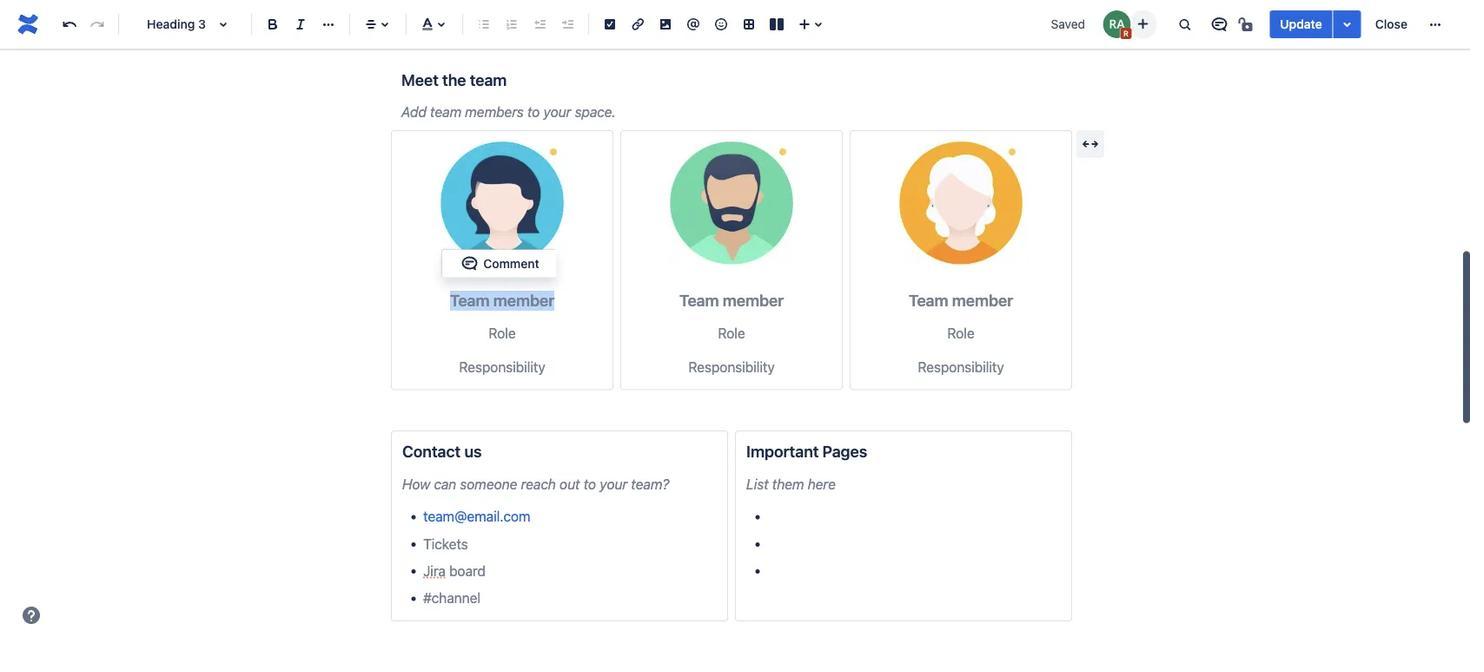 Task type: describe. For each thing, give the bounding box(es) containing it.
no restrictions image
[[1237, 14, 1258, 35]]

pages
[[823, 443, 868, 462]]

here
[[808, 476, 836, 493]]

undo ⌘z image
[[59, 14, 80, 35]]

2 team from the left
[[680, 292, 719, 310]]

0 vertical spatial to
[[527, 104, 540, 120]]

1 vertical spatial team
[[430, 104, 462, 120]]

outdent ⇧tab image
[[529, 14, 550, 35]]

team@email.com link
[[423, 509, 531, 525]]

add
[[402, 104, 427, 120]]

1 team from the left
[[450, 292, 490, 310]]

numbered list ⌘⇧7 image
[[501, 14, 522, 35]]

3 member from the left
[[952, 292, 1014, 310]]

team@email.com
[[423, 509, 531, 525]]

important
[[747, 443, 819, 462]]

confluence image
[[14, 10, 42, 38]]

jira board
[[423, 563, 486, 580]]

find and replace image
[[1174, 14, 1195, 35]]

team?
[[631, 476, 669, 493]]

italic ⌘i image
[[290, 14, 311, 35]]

1 vertical spatial to
[[584, 476, 596, 493]]

2 team member from the left
[[680, 292, 784, 310]]

heading 3 button
[[126, 5, 244, 43]]

link image
[[627, 14, 648, 35]]

more formatting image
[[318, 14, 339, 35]]

update button
[[1270, 10, 1333, 38]]

list them here
[[747, 476, 836, 493]]

1 member from the left
[[493, 292, 555, 310]]

add image, video, or file image
[[655, 14, 676, 35]]

3
[[198, 17, 206, 31]]

2 responsibility from the left
[[689, 359, 775, 376]]

meet the team
[[402, 71, 507, 89]]

jira
[[423, 563, 446, 580]]

heading
[[147, 17, 195, 31]]

update
[[1280, 17, 1323, 31]]

align center image
[[361, 14, 382, 35]]

invite to edit image
[[1133, 13, 1154, 34]]

0 vertical spatial team
[[470, 71, 507, 89]]

table image
[[739, 14, 760, 35]]

comment
[[483, 256, 539, 271]]

comment button
[[449, 253, 550, 274]]

space.
[[575, 104, 616, 120]]

1 team member from the left
[[450, 292, 555, 310]]

members
[[465, 104, 524, 120]]

the
[[442, 71, 466, 89]]

1 role from the left
[[489, 325, 516, 341]]



Task type: locate. For each thing, give the bounding box(es) containing it.
team member
[[450, 292, 555, 310], [680, 292, 784, 310], [909, 292, 1014, 310]]

3 responsibility from the left
[[918, 359, 1004, 376]]

1 horizontal spatial team member
[[680, 292, 784, 310]]

how can someone reach out to your team?
[[402, 476, 669, 493]]

can
[[434, 476, 456, 493]]

#channel
[[423, 591, 481, 607]]

contact us
[[402, 443, 482, 462]]

layouts image
[[767, 14, 787, 35]]

team
[[470, 71, 507, 89], [430, 104, 462, 120]]

go wide image
[[1080, 134, 1101, 155]]

1 vertical spatial your
[[600, 476, 628, 493]]

help image
[[21, 606, 42, 627]]

1 horizontal spatial responsibility
[[689, 359, 775, 376]]

your left team?
[[600, 476, 628, 493]]

us
[[464, 443, 482, 462]]

1 horizontal spatial team
[[680, 292, 719, 310]]

3 team from the left
[[909, 292, 949, 310]]

0 vertical spatial your
[[544, 104, 571, 120]]

1 horizontal spatial role
[[718, 325, 745, 341]]

1 horizontal spatial team
[[470, 71, 507, 89]]

0 horizontal spatial team
[[430, 104, 462, 120]]

2 role from the left
[[718, 325, 745, 341]]

reach
[[521, 476, 556, 493]]

them
[[772, 476, 804, 493]]

emoji image
[[711, 14, 732, 35]]

action item image
[[600, 14, 621, 35]]

role
[[489, 325, 516, 341], [718, 325, 745, 341], [948, 325, 975, 341]]

to right the members in the left of the page
[[527, 104, 540, 120]]

3 team member from the left
[[909, 292, 1014, 310]]

2 horizontal spatial member
[[952, 292, 1014, 310]]

tickets
[[423, 536, 468, 553]]

bold ⌘b image
[[262, 14, 283, 35]]

your left space.
[[544, 104, 571, 120]]

comment icon image
[[1209, 14, 1230, 35]]

close
[[1376, 17, 1408, 31]]

adjust update settings image
[[1337, 14, 1358, 35]]

more image
[[1425, 14, 1446, 35]]

0 horizontal spatial team member
[[450, 292, 555, 310]]

team
[[450, 292, 490, 310], [680, 292, 719, 310], [909, 292, 949, 310]]

indent tab image
[[557, 14, 578, 35]]

out
[[560, 476, 580, 493]]

mention image
[[683, 14, 704, 35]]

0 horizontal spatial team
[[450, 292, 490, 310]]

to right out
[[584, 476, 596, 493]]

0 horizontal spatial to
[[527, 104, 540, 120]]

confluence image
[[14, 10, 42, 38]]

2 horizontal spatial team member
[[909, 292, 1014, 310]]

2 horizontal spatial team
[[909, 292, 949, 310]]

how
[[402, 476, 430, 493]]

ruby anderson image
[[1103, 10, 1131, 38]]

member
[[493, 292, 555, 310], [723, 292, 784, 310], [952, 292, 1014, 310]]

1 responsibility from the left
[[459, 359, 546, 376]]

important pages
[[747, 443, 868, 462]]

redo ⌘⇧z image
[[87, 14, 108, 35]]

saved
[[1051, 17, 1086, 31]]

0 horizontal spatial role
[[489, 325, 516, 341]]

board
[[449, 563, 486, 580]]

team up the members in the left of the page
[[470, 71, 507, 89]]

0 horizontal spatial your
[[544, 104, 571, 120]]

add team members to your space.
[[402, 104, 616, 120]]

list
[[747, 476, 769, 493]]

1 horizontal spatial your
[[600, 476, 628, 493]]

2 horizontal spatial responsibility
[[918, 359, 1004, 376]]

0 horizontal spatial responsibility
[[459, 359, 546, 376]]

contact
[[402, 443, 461, 462]]

2 member from the left
[[723, 292, 784, 310]]

responsibility
[[459, 359, 546, 376], [689, 359, 775, 376], [918, 359, 1004, 376]]

1 horizontal spatial member
[[723, 292, 784, 310]]

team right add
[[430, 104, 462, 120]]

3 role from the left
[[948, 325, 975, 341]]

close button
[[1365, 10, 1418, 38]]

comment image
[[459, 253, 480, 274]]

heading 3
[[147, 17, 206, 31]]

someone
[[460, 476, 517, 493]]

0 horizontal spatial member
[[493, 292, 555, 310]]

to
[[527, 104, 540, 120], [584, 476, 596, 493]]

1 horizontal spatial to
[[584, 476, 596, 493]]

2 horizontal spatial role
[[948, 325, 975, 341]]

meet
[[402, 71, 439, 89]]

bullet list ⌘⇧8 image
[[474, 14, 495, 35]]

your
[[544, 104, 571, 120], [600, 476, 628, 493]]



Task type: vqa. For each thing, say whether or not it's contained in the screenshot.
right 'My'
no



